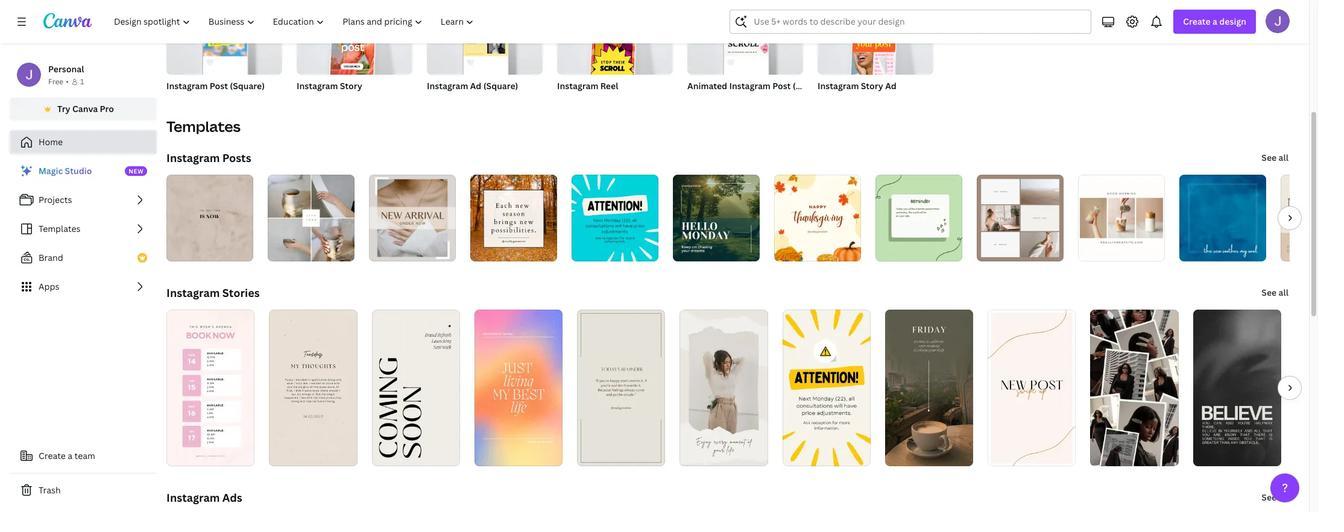 Task type: describe. For each thing, give the bounding box(es) containing it.
see for stories
[[1262, 287, 1277, 299]]

see all link for posts
[[1261, 146, 1291, 170]]

personal
[[48, 63, 84, 75]]

ads
[[222, 491, 242, 506]]

try
[[57, 103, 70, 115]]

instagram story ad 1080 × 1920 px
[[818, 80, 897, 106]]

instagram story group
[[297, 0, 413, 107]]

magic
[[39, 165, 63, 177]]

see all for instagram stories
[[1262, 287, 1289, 299]]

instagram stories link
[[167, 286, 260, 300]]

instagram posts link
[[167, 151, 251, 165]]

animated
[[688, 80, 728, 92]]

ad inside instagram ad (square) 1080 × 1080 px
[[470, 80, 482, 92]]

new
[[129, 167, 144, 176]]

design
[[1220, 16, 1247, 27]]

px inside instagram story ad 1080 × 1920 px
[[862, 96, 871, 106]]

instagram ads link
[[167, 491, 242, 506]]

list containing magic studio
[[10, 159, 157, 299]]

create for create a team
[[39, 451, 66, 462]]

group for instagram ad (square)
[[427, 0, 543, 75]]

top level navigation element
[[106, 10, 485, 34]]

1080 inside instagram reel 1080 × 1920 px
[[558, 96, 576, 106]]

projects
[[39, 194, 72, 206]]

post inside group
[[210, 80, 228, 92]]

instagram reel group
[[558, 0, 673, 107]]

px inside instagram story 1080 × 1920 px
[[341, 96, 349, 106]]

× inside animated instagram post (square) 1080 × 1080 px
[[708, 96, 711, 106]]

apps
[[39, 281, 59, 293]]

apps link
[[10, 275, 157, 299]]

Search search field
[[754, 10, 1068, 33]]

create for create a design
[[1184, 16, 1211, 27]]

px inside instagram ad (square) 1080 × 1080 px
[[472, 96, 481, 106]]

instagram story 1080 × 1920 px
[[297, 80, 363, 106]]

all for instagram posts
[[1279, 152, 1289, 164]]

brand link
[[10, 246, 157, 270]]

× inside instagram story 1080 × 1920 px
[[317, 96, 320, 106]]

ad inside instagram story ad 1080 × 1920 px
[[886, 80, 897, 92]]

group for instagram story ad
[[818, 0, 934, 82]]

1080 × 1920 px button for story
[[297, 95, 361, 107]]

post inside animated instagram post (square) 1080 × 1080 px
[[773, 80, 791, 92]]

(square) for instagram post (square)
[[230, 80, 265, 92]]

home
[[39, 136, 63, 148]]

all for instagram ads
[[1279, 492, 1289, 504]]

(square) for instagram ad (square) 1080 × 1080 px
[[484, 80, 519, 92]]

magic studio
[[39, 165, 92, 177]]

1920 for reel
[[583, 96, 600, 106]]

trash link
[[10, 479, 157, 503]]

instagram for instagram post (square)
[[167, 80, 208, 92]]

instagram reel 1080 × 1920 px
[[558, 80, 619, 106]]

create a team
[[39, 451, 95, 462]]

1080 inside instagram story ad 1080 × 1920 px
[[818, 96, 836, 106]]

instagram for instagram reel 1080 × 1920 px
[[558, 80, 599, 92]]

try canva pro button
[[10, 98, 157, 121]]

group for instagram post (square)
[[167, 0, 282, 75]]

see for ads
[[1262, 492, 1277, 504]]

see all for instagram posts
[[1262, 152, 1289, 164]]

instagram post (square)
[[167, 80, 265, 92]]

see all for instagram ads
[[1262, 492, 1289, 504]]

see for posts
[[1262, 152, 1277, 164]]

free
[[48, 77, 64, 87]]



Task type: vqa. For each thing, say whether or not it's contained in the screenshot.
Create related to Create a design
yes



Task type: locate. For each thing, give the bounding box(es) containing it.
create inside button
[[39, 451, 66, 462]]

0 vertical spatial see
[[1262, 152, 1277, 164]]

5 px from the left
[[862, 96, 871, 106]]

story inside instagram story 1080 × 1920 px
[[340, 80, 363, 92]]

1 group from the left
[[167, 0, 282, 75]]

3 px from the left
[[602, 96, 610, 106]]

0 horizontal spatial a
[[68, 451, 72, 462]]

instagram inside animated instagram post (square) 1080 × 1080 px
[[730, 80, 771, 92]]

1080 × 1920 px button
[[297, 95, 361, 107], [558, 95, 622, 107]]

1 horizontal spatial templates
[[167, 116, 241, 136]]

0 horizontal spatial (square)
[[230, 80, 265, 92]]

0 horizontal spatial 1080 × 1920 px button
[[297, 95, 361, 107]]

1 horizontal spatial create
[[1184, 16, 1211, 27]]

post
[[210, 80, 228, 92], [773, 80, 791, 92]]

× inside instagram ad (square) 1080 × 1080 px
[[447, 96, 451, 106]]

6 group from the left
[[818, 0, 934, 82]]

1 vertical spatial see
[[1262, 287, 1277, 299]]

2 story from the left
[[861, 80, 884, 92]]

try canva pro
[[57, 103, 114, 115]]

1 post from the left
[[210, 80, 228, 92]]

list
[[10, 159, 157, 299]]

4 px from the left
[[733, 96, 741, 106]]

1 see all from the top
[[1262, 152, 1289, 164]]

instagram for instagram stories
[[167, 286, 220, 300]]

reel
[[601, 80, 619, 92]]

templates
[[167, 116, 241, 136], [39, 223, 81, 235]]

story for instagram story ad
[[861, 80, 884, 92]]

studio
[[65, 165, 92, 177]]

1 1080 × 1920 px button from the left
[[297, 95, 361, 107]]

2 horizontal spatial 1920
[[843, 96, 861, 106]]

a inside dropdown button
[[1213, 16, 1218, 27]]

2 × from the left
[[447, 96, 451, 106]]

group inside animated instagram post (square) group
[[688, 0, 804, 75]]

1 (square) from the left
[[230, 80, 265, 92]]

create a team button
[[10, 445, 157, 469]]

px inside animated instagram post (square) 1080 × 1080 px
[[733, 96, 741, 106]]

px
[[341, 96, 349, 106], [472, 96, 481, 106], [602, 96, 610, 106], [733, 96, 741, 106], [862, 96, 871, 106]]

× inside instagram story ad 1080 × 1920 px
[[838, 96, 842, 106]]

3 see all link from the top
[[1261, 486, 1291, 510]]

2 1080 × 1920 px button from the left
[[558, 95, 622, 107]]

instagram inside instagram story 1080 × 1920 px
[[297, 80, 338, 92]]

story
[[340, 80, 363, 92], [861, 80, 884, 92]]

instagram for instagram ads
[[167, 491, 220, 506]]

a for team
[[68, 451, 72, 462]]

1 all from the top
[[1279, 152, 1289, 164]]

free •
[[48, 77, 69, 87]]

2 vertical spatial see all link
[[1261, 486, 1291, 510]]

instagram story ad group
[[818, 0, 934, 107]]

all
[[1279, 152, 1289, 164], [1279, 287, 1289, 299], [1279, 492, 1289, 504]]

2 post from the left
[[773, 80, 791, 92]]

1 vertical spatial all
[[1279, 287, 1289, 299]]

1080 × 1920 px button for reel
[[558, 95, 622, 107]]

create
[[1184, 16, 1211, 27], [39, 451, 66, 462]]

× inside instagram reel 1080 × 1920 px
[[578, 96, 581, 106]]

2 horizontal spatial (square)
[[793, 80, 828, 92]]

story inside instagram story ad 1080 × 1920 px
[[861, 80, 884, 92]]

2 1080 from the left
[[427, 96, 445, 106]]

(square) inside instagram ad (square) 1080 × 1080 px
[[484, 80, 519, 92]]

1920 inside instagram story ad 1080 × 1920 px
[[843, 96, 861, 106]]

templates down 'projects'
[[39, 223, 81, 235]]

instagram inside instagram reel 1080 × 1920 px
[[558, 80, 599, 92]]

instagram
[[167, 80, 208, 92], [297, 80, 338, 92], [427, 80, 468, 92], [558, 80, 599, 92], [730, 80, 771, 92], [818, 80, 859, 92], [167, 151, 220, 165], [167, 286, 220, 300], [167, 491, 220, 506]]

group for instagram story
[[297, 0, 413, 82]]

see all
[[1262, 152, 1289, 164], [1262, 287, 1289, 299], [1262, 492, 1289, 504]]

1 horizontal spatial post
[[773, 80, 791, 92]]

1 see from the top
[[1262, 152, 1277, 164]]

5 1080 from the left
[[688, 96, 706, 106]]

1 1920 from the left
[[322, 96, 339, 106]]

0 vertical spatial templates
[[167, 116, 241, 136]]

team
[[75, 451, 95, 462]]

1
[[80, 77, 84, 87]]

create a design
[[1184, 16, 1247, 27]]

instagram posts
[[167, 151, 251, 165]]

0 horizontal spatial templates
[[39, 223, 81, 235]]

1 see all link from the top
[[1261, 146, 1291, 170]]

1080
[[297, 96, 315, 106], [427, 96, 445, 106], [452, 96, 471, 106], [558, 96, 576, 106], [688, 96, 706, 106], [713, 96, 731, 106], [818, 96, 836, 106]]

3 1920 from the left
[[843, 96, 861, 106]]

1 horizontal spatial (square)
[[484, 80, 519, 92]]

home link
[[10, 130, 157, 154]]

group for animated instagram post (square)
[[688, 0, 804, 75]]

create left design
[[1184, 16, 1211, 27]]

see
[[1262, 152, 1277, 164], [1262, 287, 1277, 299], [1262, 492, 1277, 504]]

jacob simon image
[[1266, 9, 1291, 33]]

1 vertical spatial see all
[[1262, 287, 1289, 299]]

×
[[317, 96, 320, 106], [447, 96, 451, 106], [578, 96, 581, 106], [708, 96, 711, 106], [838, 96, 842, 106]]

4 × from the left
[[708, 96, 711, 106]]

4 group from the left
[[558, 0, 673, 82]]

0 vertical spatial a
[[1213, 16, 1218, 27]]

create inside dropdown button
[[1184, 16, 1211, 27]]

1 horizontal spatial ad
[[886, 80, 897, 92]]

5 × from the left
[[838, 96, 842, 106]]

0 vertical spatial see all
[[1262, 152, 1289, 164]]

2 (square) from the left
[[484, 80, 519, 92]]

see all link
[[1261, 146, 1291, 170], [1261, 281, 1291, 305], [1261, 486, 1291, 510]]

1920 for story
[[322, 96, 339, 106]]

1080 inside instagram story 1080 × 1920 px
[[297, 96, 315, 106]]

instagram for instagram story ad 1080 × 1920 px
[[818, 80, 859, 92]]

trash
[[39, 485, 61, 497]]

pro
[[100, 103, 114, 115]]

1 story from the left
[[340, 80, 363, 92]]

0 horizontal spatial post
[[210, 80, 228, 92]]

instagram post (square) group
[[167, 0, 282, 107]]

3 1080 from the left
[[452, 96, 471, 106]]

2 see from the top
[[1262, 287, 1277, 299]]

instagram ad (square) group
[[427, 0, 543, 107]]

projects link
[[10, 188, 157, 212]]

2 see all link from the top
[[1261, 281, 1291, 305]]

2 vertical spatial see
[[1262, 492, 1277, 504]]

5 group from the left
[[688, 0, 804, 75]]

a inside button
[[68, 451, 72, 462]]

1 horizontal spatial story
[[861, 80, 884, 92]]

story for instagram story
[[340, 80, 363, 92]]

stories
[[222, 286, 260, 300]]

4 1080 from the left
[[558, 96, 576, 106]]

instagram inside instagram ad (square) 1080 × 1080 px
[[427, 80, 468, 92]]

0 vertical spatial see all link
[[1261, 146, 1291, 170]]

1 vertical spatial templates
[[39, 223, 81, 235]]

1 × from the left
[[317, 96, 320, 106]]

1920 inside instagram reel 1080 × 1920 px
[[583, 96, 600, 106]]

1 ad from the left
[[470, 80, 482, 92]]

None search field
[[730, 10, 1092, 34]]

instagram stories
[[167, 286, 260, 300]]

all for instagram stories
[[1279, 287, 1289, 299]]

3 all from the top
[[1279, 492, 1289, 504]]

1080 × 1920 px button inside 'instagram reel' group
[[558, 95, 622, 107]]

1 1080 from the left
[[297, 96, 315, 106]]

1 vertical spatial a
[[68, 451, 72, 462]]

1920 inside instagram story 1080 × 1920 px
[[322, 96, 339, 106]]

instagram for instagram ad (square) 1080 × 1080 px
[[427, 80, 468, 92]]

(square)
[[230, 80, 265, 92], [484, 80, 519, 92], [793, 80, 828, 92]]

3 × from the left
[[578, 96, 581, 106]]

2 px from the left
[[472, 96, 481, 106]]

0 vertical spatial all
[[1279, 152, 1289, 164]]

3 see all from the top
[[1262, 492, 1289, 504]]

(square) inside animated instagram post (square) 1080 × 1080 px
[[793, 80, 828, 92]]

instagram ads
[[167, 491, 242, 506]]

a left team
[[68, 451, 72, 462]]

group for instagram reel
[[558, 0, 673, 82]]

1 horizontal spatial 1080 × 1920 px button
[[558, 95, 622, 107]]

group
[[167, 0, 282, 75], [297, 0, 413, 82], [427, 0, 543, 75], [558, 0, 673, 82], [688, 0, 804, 75], [818, 0, 934, 82]]

7 1080 from the left
[[818, 96, 836, 106]]

a left design
[[1213, 16, 1218, 27]]

instagram for instagram posts
[[167, 151, 220, 165]]

0 horizontal spatial ad
[[470, 80, 482, 92]]

see all link for stories
[[1261, 281, 1291, 305]]

0 vertical spatial create
[[1184, 16, 1211, 27]]

2 vertical spatial see all
[[1262, 492, 1289, 504]]

1 horizontal spatial 1920
[[583, 96, 600, 106]]

•
[[66, 77, 69, 87]]

6 1080 from the left
[[713, 96, 731, 106]]

instagram inside instagram story ad 1080 × 1920 px
[[818, 80, 859, 92]]

2 see all from the top
[[1262, 287, 1289, 299]]

canva
[[72, 103, 98, 115]]

0 horizontal spatial story
[[340, 80, 363, 92]]

2 vertical spatial all
[[1279, 492, 1289, 504]]

3 group from the left
[[427, 0, 543, 75]]

ad
[[470, 80, 482, 92], [886, 80, 897, 92]]

1 vertical spatial create
[[39, 451, 66, 462]]

create a design button
[[1174, 10, 1257, 34]]

animated instagram post (square) 1080 × 1080 px
[[688, 80, 828, 106]]

1 vertical spatial see all link
[[1261, 281, 1291, 305]]

1080 × 1920 px button inside instagram story group
[[297, 95, 361, 107]]

px inside instagram reel 1080 × 1920 px
[[602, 96, 610, 106]]

templates link
[[10, 217, 157, 241]]

templates inside list
[[39, 223, 81, 235]]

2 1920 from the left
[[583, 96, 600, 106]]

a for design
[[1213, 16, 1218, 27]]

see all link for ads
[[1261, 486, 1291, 510]]

instagram for instagram story 1080 × 1920 px
[[297, 80, 338, 92]]

3 see from the top
[[1262, 492, 1277, 504]]

instagram ad (square) 1080 × 1080 px
[[427, 80, 519, 106]]

animated instagram post (square) group
[[688, 0, 828, 107]]

1 horizontal spatial a
[[1213, 16, 1218, 27]]

0 horizontal spatial create
[[39, 451, 66, 462]]

brand
[[39, 252, 63, 264]]

posts
[[222, 151, 251, 165]]

create left team
[[39, 451, 66, 462]]

2 ad from the left
[[886, 80, 897, 92]]

2 all from the top
[[1279, 287, 1289, 299]]

2 group from the left
[[297, 0, 413, 82]]

0 horizontal spatial 1920
[[322, 96, 339, 106]]

1 px from the left
[[341, 96, 349, 106]]

1920
[[322, 96, 339, 106], [583, 96, 600, 106], [843, 96, 861, 106]]

templates up the 'instagram posts' link
[[167, 116, 241, 136]]

a
[[1213, 16, 1218, 27], [68, 451, 72, 462]]

3 (square) from the left
[[793, 80, 828, 92]]



